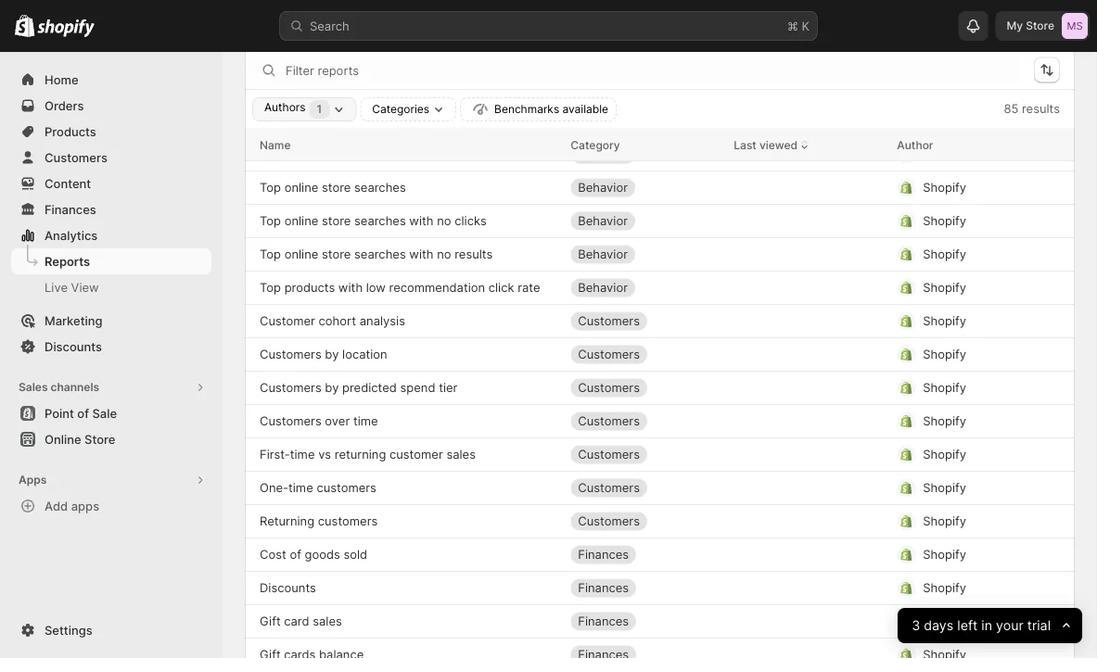 Task type: vqa. For each thing, say whether or not it's contained in the screenshot.


Task type: describe. For each thing, give the bounding box(es) containing it.
shopify for shopify cell related to customers over time
[[924, 415, 967, 429]]

no for clicks
[[437, 214, 452, 229]]

shopify cell for customers by predicted spend tier
[[898, 374, 1016, 404]]

top for top products with low recommendation click rate
[[260, 281, 281, 296]]

row containing gift card sales
[[245, 606, 1076, 639]]

one-
[[260, 482, 289, 496]]

store for top online store searches with no clicks
[[322, 214, 351, 229]]

top for top online store searches with no results
[[260, 248, 281, 262]]

settings link
[[11, 618, 212, 644]]

online store speed
[[260, 14, 367, 28]]

add apps button
[[11, 494, 212, 520]]

1 shopify cell from the top
[[898, 40, 1016, 70]]

gift
[[260, 615, 281, 630]]

cost of goods sold
[[260, 548, 368, 563]]

1
[[317, 103, 322, 116]]

2 finances cell from the top
[[571, 574, 719, 604]]

customers cell for customer cohort analysis
[[571, 307, 719, 337]]

time up the categories dropdown button
[[403, 81, 428, 95]]

store left speed
[[299, 14, 328, 28]]

categories
[[372, 103, 430, 116]]

2 vertical spatial with
[[339, 281, 363, 296]]

benchmarks available button
[[460, 97, 617, 122]]

row containing one-time customers
[[245, 472, 1076, 505]]

customer cohort analysis link
[[260, 313, 406, 331]]

view
[[71, 280, 99, 295]]

finances for gift card sales
[[578, 615, 629, 630]]

shopify cell for top online store searches with no results
[[898, 240, 1016, 270]]

recommendation inside product recommendation conversions over time link
[[308, 47, 404, 62]]

top online store searches with no clicks
[[260, 214, 487, 229]]

behavior for product recommendation conversions over time
[[578, 47, 628, 62]]

3
[[912, 618, 921, 634]]

behavior for top online store searches with no results
[[578, 248, 628, 262]]

returning customers
[[260, 515, 378, 529]]

1 vertical spatial customers
[[318, 515, 378, 529]]

time up benchmarks
[[508, 47, 532, 62]]

online for online store
[[45, 432, 81, 447]]

customer
[[390, 448, 443, 463]]

row containing top online store searches with no clicks
[[245, 205, 1076, 238]]

finances cell for sales
[[571, 608, 719, 638]]

analytics
[[45, 228, 98, 243]]

k
[[802, 19, 810, 33]]

point
[[45, 406, 74, 421]]

low
[[366, 281, 386, 296]]

shopify for 18th shopify cell from the bottom of the page
[[924, 47, 967, 62]]

returning
[[335, 448, 386, 463]]

cell for search conversions over time
[[734, 73, 883, 103]]

sessions for sessions by device
[[260, 114, 311, 129]]

behavior cell for search conversions over time
[[571, 73, 719, 103]]

time up returning
[[289, 482, 313, 496]]

shopify cell for discounts
[[898, 574, 1016, 604]]

top online store searches with no clicks link
[[260, 213, 487, 231]]

online store button
[[0, 427, 223, 453]]

customers over time
[[260, 415, 378, 429]]

over inside customers over time link
[[325, 415, 350, 429]]

time left 'vs'
[[290, 448, 315, 463]]

sessions for sessions by landing page
[[260, 148, 311, 162]]

goods
[[305, 548, 340, 563]]

your
[[997, 618, 1024, 634]]

customers cell for customers by predicted spend tier
[[571, 374, 719, 404]]

in
[[982, 618, 993, 634]]

behavior cell for product recommendation conversions over time
[[571, 40, 719, 70]]

apps
[[71, 499, 99, 514]]

search conversions over time link
[[260, 79, 428, 97]]

category button
[[571, 135, 621, 154]]

row containing customer cohort analysis
[[245, 305, 1076, 338]]

customers cell for one-time customers
[[571, 474, 719, 504]]

finances link
[[11, 197, 212, 223]]

0 horizontal spatial discounts
[[45, 340, 102, 354]]

page
[[376, 148, 405, 162]]

shopify for second shopify cell from the top
[[924, 81, 967, 95]]

top online store searches link
[[260, 179, 406, 198]]

discounts inside row
[[260, 582, 316, 596]]

analysis
[[360, 315, 406, 329]]

customers cell for returning customers
[[571, 508, 719, 537]]

finances for cost of goods sold
[[578, 548, 629, 563]]

landing
[[331, 148, 373, 162]]

by for landing
[[314, 148, 328, 162]]

row containing first-time vs returning customer sales
[[245, 439, 1076, 472]]

cell for sessions by landing page
[[734, 140, 883, 170]]

row containing online store speed
[[245, 4, 1076, 38]]

first-time vs returning customer sales
[[260, 448, 476, 463]]

shopify for 1st shopify cell from the bottom
[[924, 615, 967, 630]]

Filter reports text field
[[286, 56, 1020, 85]]

apps
[[19, 474, 47, 487]]

customer cohort analysis
[[260, 315, 406, 329]]

store for top online store searches with no results
[[322, 248, 351, 262]]

behavior cell for online store speed
[[571, 6, 719, 36]]

sessions by landing page
[[260, 148, 405, 162]]

top online store searches with no results
[[260, 248, 493, 262]]

one-time customers
[[260, 482, 377, 496]]

no for results
[[437, 248, 452, 262]]

behavior for sessions by device
[[578, 114, 628, 129]]

shopify for shopify cell related to top online store searches with no results
[[924, 248, 967, 262]]

85
[[1005, 101, 1019, 116]]

point of sale link
[[11, 401, 212, 427]]

live view link
[[11, 275, 212, 301]]

clicks
[[455, 214, 487, 229]]

top for top online store searches with no clicks
[[260, 214, 281, 229]]

spend
[[400, 381, 436, 396]]

customers over time link
[[260, 413, 378, 432]]

over inside product recommendation conversions over time link
[[479, 47, 504, 62]]

shopify image
[[37, 19, 95, 38]]

orders link
[[11, 93, 212, 119]]

searches inside "link"
[[355, 181, 406, 195]]

my
[[1007, 19, 1024, 32]]

over inside search conversions over time link
[[375, 81, 400, 95]]

cell for gift card sales
[[734, 608, 883, 638]]

search for search conversions over time
[[260, 81, 300, 95]]

0 vertical spatial results
[[1023, 101, 1061, 116]]

shopify cell for top online store searches with no clicks
[[898, 207, 1016, 237]]

finances cell for goods
[[571, 541, 719, 571]]

orders
[[45, 98, 84, 113]]

shopify for 15th shopify cell from the bottom
[[924, 148, 967, 162]]

behavior for search conversions over time
[[578, 81, 628, 95]]

sales channels button
[[11, 375, 212, 401]]

1 shopify from the top
[[924, 14, 967, 28]]

my store
[[1007, 19, 1055, 32]]

row containing name
[[245, 128, 1076, 161]]

row containing sessions by landing page
[[245, 138, 1076, 171]]

live
[[45, 280, 68, 295]]

row containing discounts
[[245, 572, 1076, 606]]

name button
[[260, 135, 291, 154]]

add apps
[[45, 499, 99, 514]]

searches for clicks
[[355, 214, 406, 229]]

home
[[45, 72, 79, 87]]

row containing search conversions over time
[[245, 71, 1076, 104]]

3 days left in your trial button
[[898, 609, 1083, 644]]

sales inside "link"
[[313, 615, 342, 630]]

behavior for top online store searches
[[578, 181, 628, 195]]

shopify cell for cost of goods sold
[[898, 541, 1016, 571]]

shopify for shopify cell associated with top products with low recommendation click rate
[[924, 281, 967, 296]]

shopify for shopify cell corresponding to customers by predicted spend tier
[[924, 381, 967, 396]]

shopify for third shopify cell from the top
[[924, 114, 967, 129]]

speed
[[332, 14, 367, 28]]

by for device
[[314, 114, 328, 129]]

predicted
[[343, 381, 397, 396]]

behavior for top online store searches with no clicks
[[578, 214, 628, 229]]

row containing top products with low recommendation click rate
[[245, 271, 1076, 305]]

top products with low recommendation click rate
[[260, 281, 541, 296]]

online for online store speed
[[260, 14, 296, 28]]

top online store searches
[[260, 181, 406, 195]]

shopify for shopify cell associated with one-time customers
[[924, 482, 967, 496]]

store for online store
[[85, 432, 115, 447]]

top for top online store searches
[[260, 181, 281, 195]]

shopify for shopify cell for returning customers
[[924, 515, 967, 529]]

shopify cell for customers by location
[[898, 341, 1016, 370]]

apps button
[[11, 468, 212, 494]]

22 row from the top
[[245, 639, 1076, 659]]

shopify for shopify cell for first-time vs returning customer sales
[[924, 448, 967, 463]]

⌘
[[788, 19, 799, 33]]



Task type: locate. For each thing, give the bounding box(es) containing it.
cell
[[734, 6, 883, 36], [734, 40, 883, 70], [734, 73, 883, 103], [734, 107, 883, 136], [734, 140, 883, 170], [734, 608, 883, 638], [571, 641, 719, 659], [734, 641, 883, 659], [898, 641, 1016, 659]]

18 row from the top
[[245, 505, 1076, 539]]

store
[[1027, 19, 1055, 32], [85, 432, 115, 447]]

2 horizontal spatial over
[[479, 47, 504, 62]]

store right my
[[1027, 19, 1055, 32]]

with for results
[[410, 248, 434, 262]]

16 shopify cell from the top
[[898, 541, 1016, 571]]

15 row from the top
[[245, 405, 1076, 439]]

1 horizontal spatial conversions
[[408, 47, 476, 62]]

over up categories
[[375, 81, 400, 95]]

9 row from the top
[[245, 205, 1076, 238]]

cell for online store speed
[[734, 6, 883, 36]]

1 horizontal spatial discounts
[[260, 582, 316, 596]]

time up first-time vs returning customer sales
[[354, 415, 378, 429]]

discounts link up card
[[260, 580, 316, 599]]

home link
[[11, 67, 212, 93]]

behavior for sessions by landing page
[[578, 148, 628, 162]]

0 vertical spatial sales
[[447, 448, 476, 463]]

10 row from the top
[[245, 238, 1076, 271]]

1 horizontal spatial sales
[[447, 448, 476, 463]]

1 vertical spatial discounts link
[[260, 580, 316, 599]]

1 vertical spatial finances cell
[[571, 574, 719, 604]]

customers up sold
[[318, 515, 378, 529]]

content link
[[11, 171, 212, 197]]

1 no from the top
[[437, 214, 452, 229]]

products
[[45, 124, 96, 139]]

13 shopify cell from the top
[[898, 441, 1016, 471]]

4 customers cell from the top
[[571, 407, 719, 437]]

0 horizontal spatial sales
[[313, 615, 342, 630]]

14 shopify cell from the top
[[898, 474, 1016, 504]]

1 vertical spatial results
[[455, 248, 493, 262]]

of right 'cost'
[[290, 548, 301, 563]]

0 vertical spatial with
[[410, 214, 434, 229]]

0 vertical spatial recommendation
[[308, 47, 404, 62]]

search for search
[[310, 19, 350, 33]]

of left the sale
[[77, 406, 89, 421]]

product recommendation conversions over time
[[260, 47, 532, 62]]

behavior for top products with low recommendation click rate
[[578, 281, 628, 296]]

shopify for shopify cell related to customer cohort analysis
[[924, 315, 967, 329]]

2 vertical spatial over
[[325, 415, 350, 429]]

searches up top online store searches with no results
[[355, 214, 406, 229]]

7 behavior cell from the top
[[571, 207, 719, 237]]

2 top from the top
[[260, 214, 281, 229]]

shopify image
[[15, 14, 35, 37]]

3 behavior cell from the top
[[571, 73, 719, 103]]

behavior cell for sessions by device
[[571, 107, 719, 136]]

0 horizontal spatial store
[[85, 432, 115, 447]]

by down the customers by location link
[[325, 381, 339, 396]]

6 shopify cell from the top
[[898, 207, 1016, 237]]

conversions up the categories dropdown button
[[408, 47, 476, 62]]

0 horizontal spatial discounts link
[[11, 334, 212, 360]]

18 shopify from the top
[[924, 582, 967, 596]]

channels
[[51, 381, 99, 394]]

behavior cell for sessions by landing page
[[571, 140, 719, 170]]

device
[[331, 114, 369, 129]]

customers cell for first-time vs returning customer sales
[[571, 441, 719, 471]]

behavior cell for top online store searches
[[571, 174, 719, 203]]

add
[[45, 499, 68, 514]]

over up 'vs'
[[325, 415, 350, 429]]

5 behavior cell from the top
[[571, 140, 719, 170]]

11 shopify cell from the top
[[898, 374, 1016, 404]]

searches for results
[[355, 248, 406, 262]]

0 vertical spatial store
[[1027, 19, 1055, 32]]

row
[[245, 0, 1076, 4], [245, 4, 1076, 38], [245, 38, 1076, 71], [245, 71, 1076, 104], [245, 104, 1076, 138], [245, 128, 1076, 161], [245, 138, 1076, 171], [245, 171, 1076, 205], [245, 205, 1076, 238], [245, 238, 1076, 271], [245, 271, 1076, 305], [245, 305, 1076, 338], [245, 338, 1076, 372], [245, 372, 1076, 405], [245, 405, 1076, 439], [245, 439, 1076, 472], [245, 472, 1076, 505], [245, 505, 1076, 539], [245, 539, 1076, 572], [245, 572, 1076, 606], [245, 606, 1076, 639], [245, 639, 1076, 659]]

2 vertical spatial finances cell
[[571, 608, 719, 638]]

sessions
[[260, 114, 311, 129], [260, 148, 311, 162]]

1 horizontal spatial search
[[310, 19, 350, 33]]

16 row from the top
[[245, 439, 1076, 472]]

15 shopify from the top
[[924, 482, 967, 496]]

2 shopify from the top
[[924, 47, 967, 62]]

5 row from the top
[[245, 104, 1076, 138]]

customers down returning
[[317, 482, 377, 496]]

0 horizontal spatial over
[[325, 415, 350, 429]]

1 horizontal spatial store
[[1027, 19, 1055, 32]]

with
[[410, 214, 434, 229], [410, 248, 434, 262], [339, 281, 363, 296]]

sessions by device
[[260, 114, 369, 129]]

store down the sale
[[85, 432, 115, 447]]

1 horizontal spatial of
[[290, 548, 301, 563]]

3 online from the top
[[285, 248, 319, 262]]

21 row from the top
[[245, 606, 1076, 639]]

8 behavior cell from the top
[[571, 240, 719, 270]]

customers by predicted spend tier link
[[260, 380, 458, 398]]

13 shopify from the top
[[924, 415, 967, 429]]

1 vertical spatial sessions
[[260, 148, 311, 162]]

shopify for discounts's shopify cell
[[924, 582, 967, 596]]

online for top online store searches
[[285, 181, 319, 195]]

author
[[898, 138, 934, 152]]

store for my store
[[1027, 19, 1055, 32]]

shopify for shopify cell related to top online store searches with no clicks
[[924, 214, 967, 229]]

0 horizontal spatial online
[[45, 432, 81, 447]]

5 shopify cell from the top
[[898, 174, 1016, 203]]

benchmarks available
[[495, 103, 609, 116]]

settings
[[45, 624, 92, 638]]

top inside "link"
[[260, 181, 281, 195]]

online for top online store searches with no results
[[285, 248, 319, 262]]

row containing product recommendation conversions over time
[[245, 38, 1076, 71]]

14 shopify from the top
[[924, 448, 967, 463]]

first-
[[260, 448, 290, 463]]

online store
[[45, 432, 115, 447]]

search
[[310, 19, 350, 33], [260, 81, 300, 95]]

19 row from the top
[[245, 539, 1076, 572]]

my store image
[[1063, 13, 1089, 39]]

by for location
[[325, 348, 339, 362]]

2 vertical spatial searches
[[355, 248, 406, 262]]

no up top products with low recommendation click rate
[[437, 248, 452, 262]]

1 horizontal spatial results
[[1023, 101, 1061, 116]]

store for top online store searches
[[322, 181, 351, 195]]

1 vertical spatial online
[[45, 432, 81, 447]]

⌘ k
[[788, 19, 810, 33]]

discounts down marketing
[[45, 340, 102, 354]]

10 shopify cell from the top
[[898, 341, 1016, 370]]

author button
[[898, 135, 934, 154]]

customers link
[[11, 145, 212, 171]]

no left clicks
[[437, 214, 452, 229]]

cohort
[[319, 315, 356, 329]]

0 vertical spatial sessions
[[260, 114, 311, 129]]

1 behavior from the top
[[578, 14, 628, 28]]

2 shopify cell from the top
[[898, 73, 1016, 103]]

0 vertical spatial over
[[479, 47, 504, 62]]

discounts up card
[[260, 582, 316, 596]]

2 behavior from the top
[[578, 47, 628, 62]]

by left location
[[325, 348, 339, 362]]

online
[[285, 181, 319, 195], [285, 214, 319, 229], [285, 248, 319, 262]]

row containing top online store searches
[[245, 171, 1076, 205]]

1 finances cell from the top
[[571, 541, 719, 571]]

3 days left in your trial
[[912, 618, 1051, 634]]

1 vertical spatial searches
[[355, 214, 406, 229]]

customers by predicted spend tier
[[260, 381, 458, 396]]

click
[[489, 281, 515, 296]]

3 behavior from the top
[[578, 81, 628, 95]]

1 searches from the top
[[355, 181, 406, 195]]

11 shopify from the top
[[924, 348, 967, 362]]

8 row from the top
[[245, 171, 1076, 205]]

store down sessions by landing page link
[[322, 181, 351, 195]]

row containing returning customers
[[245, 505, 1076, 539]]

customers by location
[[260, 348, 388, 362]]

online down top online store searches "link"
[[285, 214, 319, 229]]

1 vertical spatial over
[[375, 81, 400, 95]]

1 top from the top
[[260, 181, 281, 195]]

2 row from the top
[[245, 4, 1076, 38]]

trial
[[1028, 618, 1051, 634]]

8 shopify cell from the top
[[898, 274, 1016, 303]]

0 vertical spatial finances cell
[[571, 541, 719, 571]]

0 vertical spatial conversions
[[408, 47, 476, 62]]

2 vertical spatial online
[[285, 248, 319, 262]]

cell for sessions by device
[[734, 107, 883, 136]]

14 row from the top
[[245, 372, 1076, 405]]

1 vertical spatial sales
[[313, 615, 342, 630]]

rate
[[518, 281, 541, 296]]

6 customers cell from the top
[[571, 474, 719, 504]]

discounts link up sales channels button
[[11, 334, 212, 360]]

0 horizontal spatial results
[[455, 248, 493, 262]]

1 vertical spatial with
[[410, 248, 434, 262]]

recommendation right low
[[389, 281, 485, 296]]

discounts link
[[11, 334, 212, 360], [260, 580, 316, 599]]

4 behavior cell from the top
[[571, 107, 719, 136]]

17 shopify cell from the top
[[898, 574, 1016, 604]]

1 horizontal spatial discounts link
[[260, 580, 316, 599]]

reports link
[[11, 249, 212, 275]]

sold
[[344, 548, 368, 563]]

13 row from the top
[[245, 338, 1076, 372]]

4 behavior from the top
[[578, 114, 628, 129]]

8 behavior from the top
[[578, 248, 628, 262]]

15 shopify cell from the top
[[898, 508, 1016, 537]]

1 vertical spatial of
[[290, 548, 301, 563]]

shopify for top online store searches's shopify cell
[[924, 181, 967, 195]]

no inside top online store searches with no results link
[[437, 248, 452, 262]]

online inside 'button'
[[45, 432, 81, 447]]

12 row from the top
[[245, 305, 1076, 338]]

searches up the top online store searches with no clicks
[[355, 181, 406, 195]]

sale
[[92, 406, 117, 421]]

3 shopify from the top
[[924, 81, 967, 95]]

2 sessions from the top
[[260, 148, 311, 162]]

0 vertical spatial discounts
[[45, 340, 102, 354]]

0 vertical spatial online
[[285, 181, 319, 195]]

time
[[508, 47, 532, 62], [403, 81, 428, 95], [354, 415, 378, 429], [290, 448, 315, 463], [289, 482, 313, 496]]

search conversions over time
[[260, 81, 428, 95]]

shopify cell for top products with low recommendation click rate
[[898, 274, 1016, 303]]

authors
[[264, 101, 306, 114]]

shopify cell for customer cohort analysis
[[898, 307, 1016, 337]]

6 row from the top
[[245, 128, 1076, 161]]

marketing link
[[11, 308, 212, 334]]

online store speed link
[[260, 12, 367, 31]]

sales right card
[[313, 615, 342, 630]]

1 sessions from the top
[[260, 114, 311, 129]]

vs
[[318, 448, 331, 463]]

with up top products with low recommendation click rate
[[410, 248, 434, 262]]

last
[[734, 138, 757, 152]]

4 row from the top
[[245, 71, 1076, 104]]

9 behavior cell from the top
[[571, 274, 719, 303]]

9 shopify cell from the top
[[898, 307, 1016, 337]]

online down point
[[45, 432, 81, 447]]

shopify cell for one-time customers
[[898, 474, 1016, 504]]

search up authors
[[260, 81, 300, 95]]

product
[[260, 47, 305, 62]]

finances
[[45, 202, 96, 217], [578, 548, 629, 563], [578, 582, 629, 596], [578, 615, 629, 630]]

6 behavior cell from the top
[[571, 174, 719, 203]]

with for clicks
[[410, 214, 434, 229]]

1 vertical spatial store
[[85, 432, 115, 447]]

shopify cell
[[898, 40, 1016, 70], [898, 73, 1016, 103], [898, 107, 1016, 136], [898, 140, 1016, 170], [898, 174, 1016, 203], [898, 207, 1016, 237], [898, 240, 1016, 270], [898, 274, 1016, 303], [898, 307, 1016, 337], [898, 341, 1016, 370], [898, 374, 1016, 404], [898, 407, 1016, 437], [898, 441, 1016, 471], [898, 474, 1016, 504], [898, 508, 1016, 537], [898, 541, 1016, 571], [898, 574, 1016, 604], [898, 608, 1016, 638]]

row containing top online store searches with no results
[[245, 238, 1076, 271]]

4 shopify cell from the top
[[898, 140, 1016, 170]]

available
[[563, 103, 609, 116]]

7 row from the top
[[245, 138, 1076, 171]]

5 shopify from the top
[[924, 148, 967, 162]]

19 shopify from the top
[[924, 615, 967, 630]]

row containing customers over time
[[245, 405, 1076, 439]]

2 no from the top
[[437, 248, 452, 262]]

finances cell
[[571, 541, 719, 571], [571, 574, 719, 604], [571, 608, 719, 638]]

12 shopify from the top
[[924, 381, 967, 396]]

shopify cell for top online store searches
[[898, 174, 1016, 203]]

search up search conversions over time
[[310, 19, 350, 33]]

no inside "top online store searches with no clicks" link
[[437, 214, 452, 229]]

8 shopify from the top
[[924, 248, 967, 262]]

categories button
[[360, 97, 457, 122]]

product recommendation conversions over time link
[[260, 45, 532, 64]]

1 vertical spatial no
[[437, 248, 452, 262]]

3 shopify cell from the top
[[898, 107, 1016, 136]]

1 horizontal spatial over
[[375, 81, 400, 95]]

left
[[958, 618, 978, 634]]

tier
[[439, 381, 458, 396]]

0 vertical spatial searches
[[355, 181, 406, 195]]

row containing customers by location
[[245, 338, 1076, 372]]

7 customers cell from the top
[[571, 508, 719, 537]]

1 vertical spatial conversions
[[303, 81, 371, 95]]

shopify for customers by location shopify cell
[[924, 348, 967, 362]]

by left the device
[[314, 114, 328, 129]]

behavior cell for top online store searches with no results
[[571, 240, 719, 270]]

returning customers link
[[260, 513, 378, 532]]

searches up low
[[355, 248, 406, 262]]

by left landing
[[314, 148, 328, 162]]

cost of goods sold link
[[260, 547, 368, 565]]

cell for product recommendation conversions over time
[[734, 40, 883, 70]]

7 shopify cell from the top
[[898, 240, 1016, 270]]

customers cell for customers by location
[[571, 341, 719, 370]]

first-time vs returning customer sales link
[[260, 446, 476, 465]]

sessions up name button
[[260, 114, 311, 129]]

1 online from the top
[[285, 181, 319, 195]]

2 behavior cell from the top
[[571, 40, 719, 70]]

1 vertical spatial online
[[285, 214, 319, 229]]

of for goods
[[290, 548, 301, 563]]

shopify cell for first-time vs returning customer sales
[[898, 441, 1016, 471]]

products link
[[11, 119, 212, 145]]

3 finances cell from the top
[[571, 608, 719, 638]]

results right 85
[[1023, 101, 1061, 116]]

online up the products
[[285, 248, 319, 262]]

1 horizontal spatial online
[[260, 14, 296, 28]]

last viewed button
[[734, 131, 812, 159]]

top products with low recommendation click rate link
[[260, 279, 541, 298]]

category
[[571, 138, 621, 152]]

12 shopify cell from the top
[[898, 407, 1016, 437]]

1 vertical spatial recommendation
[[389, 281, 485, 296]]

conversions
[[408, 47, 476, 62], [303, 81, 371, 95]]

benchmarks
[[495, 103, 560, 116]]

17 row from the top
[[245, 472, 1076, 505]]

over up benchmarks
[[479, 47, 504, 62]]

3 row from the top
[[245, 38, 1076, 71]]

customers cell
[[571, 307, 719, 337], [571, 341, 719, 370], [571, 374, 719, 404], [571, 407, 719, 437], [571, 441, 719, 471], [571, 474, 719, 504], [571, 508, 719, 537]]

behavior for online store speed
[[578, 14, 628, 28]]

16 shopify from the top
[[924, 515, 967, 529]]

online
[[260, 14, 296, 28], [45, 432, 81, 447]]

with left clicks
[[410, 214, 434, 229]]

0 vertical spatial online
[[260, 14, 296, 28]]

5 behavior from the top
[[578, 148, 628, 162]]

shopify cell for customers over time
[[898, 407, 1016, 437]]

online for top online store searches with no clicks
[[285, 214, 319, 229]]

recommendation inside top products with low recommendation click rate link
[[389, 281, 485, 296]]

of for sale
[[77, 406, 89, 421]]

point of sale
[[45, 406, 117, 421]]

sales right customer
[[447, 448, 476, 463]]

of inside button
[[77, 406, 89, 421]]

11 row from the top
[[245, 271, 1076, 305]]

1 customers cell from the top
[[571, 307, 719, 337]]

1 vertical spatial discounts
[[260, 582, 316, 596]]

7 shopify from the top
[[924, 214, 967, 229]]

10 shopify from the top
[[924, 315, 967, 329]]

0 horizontal spatial of
[[77, 406, 89, 421]]

0 vertical spatial discounts link
[[11, 334, 212, 360]]

6 shopify from the top
[[924, 181, 967, 195]]

6 behavior from the top
[[578, 181, 628, 195]]

3 searches from the top
[[355, 248, 406, 262]]

2 customers cell from the top
[[571, 341, 719, 370]]

finances for discounts
[[578, 582, 629, 596]]

online inside row
[[260, 14, 296, 28]]

store inside 'button'
[[85, 432, 115, 447]]

customers cell for customers over time
[[571, 407, 719, 437]]

shopify cell for returning customers
[[898, 508, 1016, 537]]

20 row from the top
[[245, 572, 1076, 606]]

9 behavior from the top
[[578, 281, 628, 296]]

4 shopify from the top
[[924, 114, 967, 129]]

store down top online store searches "link"
[[322, 214, 351, 229]]

top online store searches with no results link
[[260, 246, 493, 264]]

9 shopify from the top
[[924, 281, 967, 296]]

point of sale button
[[0, 401, 223, 427]]

cost
[[260, 548, 287, 563]]

conversions up the 1
[[303, 81, 371, 95]]

4 top from the top
[[260, 281, 281, 296]]

behavior
[[578, 14, 628, 28], [578, 47, 628, 62], [578, 81, 628, 95], [578, 114, 628, 129], [578, 148, 628, 162], [578, 181, 628, 195], [578, 214, 628, 229], [578, 248, 628, 262], [578, 281, 628, 296]]

live view
[[45, 280, 99, 295]]

2 searches from the top
[[355, 214, 406, 229]]

name
[[260, 138, 291, 152]]

shopify for cost of goods sold's shopify cell
[[924, 548, 967, 563]]

store up the products
[[322, 248, 351, 262]]

3 customers cell from the top
[[571, 374, 719, 404]]

over
[[479, 47, 504, 62], [375, 81, 400, 95], [325, 415, 350, 429]]

row containing cost of goods sold
[[245, 539, 1076, 572]]

online inside "link"
[[285, 181, 319, 195]]

sessions down the sessions by device link
[[260, 148, 311, 162]]

0 vertical spatial search
[[310, 19, 350, 33]]

1 vertical spatial search
[[260, 81, 300, 95]]

0 vertical spatial customers
[[317, 482, 377, 496]]

row containing customers by predicted spend tier
[[245, 372, 1076, 405]]

row containing sessions by device
[[245, 104, 1076, 138]]

5 customers cell from the top
[[571, 441, 719, 471]]

card
[[284, 615, 310, 630]]

0 horizontal spatial search
[[260, 81, 300, 95]]

by for predicted
[[325, 381, 339, 396]]

7 behavior from the top
[[578, 214, 628, 229]]

results
[[1023, 101, 1061, 116], [455, 248, 493, 262]]

sales
[[19, 381, 48, 394]]

18 shopify cell from the top
[[898, 608, 1016, 638]]

2 online from the top
[[285, 214, 319, 229]]

0 vertical spatial no
[[437, 214, 452, 229]]

results down clicks
[[455, 248, 493, 262]]

0 horizontal spatial conversions
[[303, 81, 371, 95]]

customers inside "link"
[[45, 150, 108, 165]]

online store link
[[11, 427, 212, 453]]

behavior cell
[[571, 6, 719, 36], [571, 40, 719, 70], [571, 73, 719, 103], [571, 107, 719, 136], [571, 140, 719, 170], [571, 174, 719, 203], [571, 207, 719, 237], [571, 240, 719, 270], [571, 274, 719, 303]]

online up product on the left top of the page
[[260, 14, 296, 28]]

recommendation down speed
[[308, 47, 404, 62]]

1 row from the top
[[245, 0, 1076, 4]]

store inside "link"
[[322, 181, 351, 195]]

behavior cell for top products with low recommendation click rate
[[571, 274, 719, 303]]

with left low
[[339, 281, 363, 296]]

3 top from the top
[[260, 248, 281, 262]]

behavior cell for top online store searches with no clicks
[[571, 207, 719, 237]]

1 behavior cell from the top
[[571, 6, 719, 36]]

of inside row
[[290, 548, 301, 563]]

0 vertical spatial of
[[77, 406, 89, 421]]

online down sessions by landing page link
[[285, 181, 319, 195]]

returning
[[260, 515, 315, 529]]



